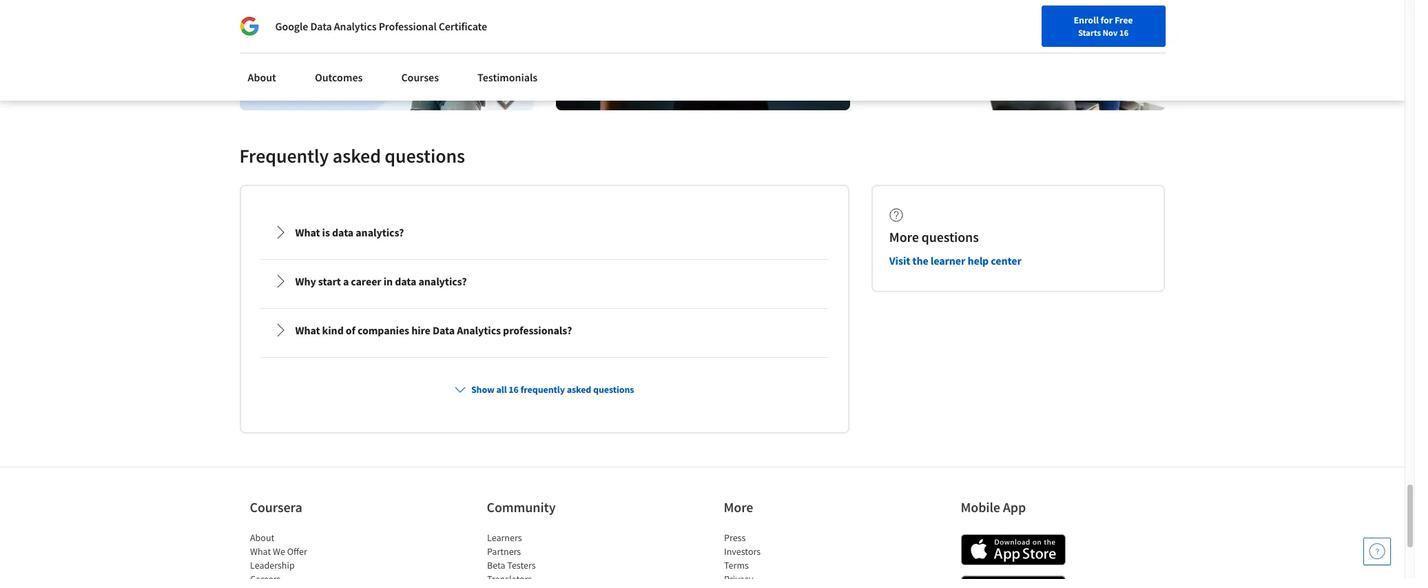 Task type: locate. For each thing, give the bounding box(es) containing it.
1 horizontal spatial analytics?
[[419, 275, 467, 288]]

list for community
[[487, 531, 604, 579]]

1 horizontal spatial analytics
[[457, 324, 501, 337]]

why start a career in data analytics? button
[[262, 262, 827, 301]]

what
[[295, 226, 320, 239], [295, 324, 320, 337], [250, 546, 271, 558]]

what we offer link
[[250, 546, 307, 558]]

0 vertical spatial analytics
[[334, 19, 377, 33]]

community
[[487, 499, 556, 516]]

courses link
[[393, 62, 447, 92]]

more up press link
[[724, 499, 754, 516]]

analytics? up why start a career in data analytics? on the left top
[[356, 226, 404, 239]]

0 horizontal spatial list item
[[250, 572, 367, 579]]

what left kind
[[295, 324, 320, 337]]

0 vertical spatial questions
[[385, 144, 465, 168]]

beta
[[487, 559, 505, 572]]

list containing about
[[250, 531, 367, 579]]

enroll
[[1074, 14, 1099, 26]]

16
[[1120, 27, 1129, 38], [509, 384, 519, 396]]

1 vertical spatial analytics?
[[419, 275, 467, 288]]

analytics? up what kind of companies hire data analytics professionals?
[[419, 275, 467, 288]]

what kind of companies hire data analytics professionals? button
[[262, 311, 827, 350]]

about down google icon
[[248, 70, 276, 84]]

1 vertical spatial analytics
[[457, 324, 501, 337]]

data
[[310, 19, 332, 33], [433, 324, 455, 337]]

1 vertical spatial asked
[[567, 384, 592, 396]]

1 horizontal spatial data
[[395, 275, 417, 288]]

courses
[[401, 70, 439, 84]]

why
[[295, 275, 316, 288]]

about for about
[[248, 70, 276, 84]]

data right hire
[[433, 324, 455, 337]]

1 vertical spatial data
[[433, 324, 455, 337]]

nov
[[1103, 27, 1118, 38]]

terms link
[[724, 559, 749, 572]]

more questions
[[890, 228, 979, 246]]

None search field
[[196, 36, 527, 64]]

data
[[332, 226, 354, 239], [395, 275, 417, 288]]

list item down testers
[[487, 572, 604, 579]]

free
[[1115, 14, 1134, 26]]

outcomes
[[315, 70, 363, 84]]

in
[[384, 275, 393, 288]]

0 vertical spatial data
[[310, 19, 332, 33]]

2 list item from the left
[[487, 572, 604, 579]]

0 horizontal spatial more
[[724, 499, 754, 516]]

0 vertical spatial what
[[295, 226, 320, 239]]

about
[[248, 70, 276, 84], [250, 532, 274, 544]]

2 list from the left
[[487, 531, 604, 579]]

learners partners beta testers
[[487, 532, 536, 572]]

why start a career in data analytics?
[[295, 275, 467, 288]]

find your new career
[[1023, 43, 1109, 56]]

0 horizontal spatial asked
[[333, 144, 381, 168]]

1 vertical spatial about
[[250, 532, 274, 544]]

0 vertical spatial 16
[[1120, 27, 1129, 38]]

about link
[[240, 62, 285, 92], [250, 532, 274, 544]]

0 horizontal spatial data
[[332, 226, 354, 239]]

list
[[250, 531, 367, 579], [487, 531, 604, 579], [724, 531, 841, 579]]

testers
[[507, 559, 536, 572]]

leadership
[[250, 559, 294, 572]]

2 vertical spatial questions
[[593, 384, 634, 396]]

list item down offer
[[250, 572, 367, 579]]

what inside what is data analytics? dropdown button
[[295, 226, 320, 239]]

about inside about what we offer leadership
[[250, 532, 274, 544]]

asked
[[333, 144, 381, 168], [567, 384, 592, 396]]

learners link
[[487, 532, 522, 544]]

2 horizontal spatial list item
[[724, 572, 841, 579]]

list containing press
[[724, 531, 841, 579]]

english button
[[1116, 28, 1199, 72]]

about link up what we offer link at the left
[[250, 532, 274, 544]]

about link for more
[[250, 532, 274, 544]]

about up what we offer link at the left
[[250, 532, 274, 544]]

press investors terms
[[724, 532, 761, 572]]

16 down free at the right of the page
[[1120, 27, 1129, 38]]

new
[[1063, 43, 1081, 56]]

list item down investors
[[724, 572, 841, 579]]

what left is
[[295, 226, 320, 239]]

0 vertical spatial about link
[[240, 62, 285, 92]]

help
[[968, 254, 989, 268]]

1 horizontal spatial more
[[890, 228, 919, 246]]

analytics right hire
[[457, 324, 501, 337]]

1 list from the left
[[250, 531, 367, 579]]

0 horizontal spatial list
[[250, 531, 367, 579]]

collapsed list
[[257, 208, 832, 579]]

coursera
[[250, 499, 302, 516]]

investors link
[[724, 546, 761, 558]]

2 horizontal spatial list
[[724, 531, 841, 579]]

1 horizontal spatial data
[[433, 324, 455, 337]]

more up visit
[[890, 228, 919, 246]]

about inside about 'link'
[[248, 70, 276, 84]]

1 vertical spatial more
[[724, 499, 754, 516]]

1 list item from the left
[[250, 572, 367, 579]]

analytics?
[[356, 226, 404, 239], [419, 275, 467, 288]]

16 right all
[[509, 384, 519, 396]]

center
[[991, 254, 1022, 268]]

2 vertical spatial what
[[250, 546, 271, 558]]

universities
[[219, 7, 275, 21]]

1 vertical spatial data
[[395, 275, 417, 288]]

3 list from the left
[[724, 531, 841, 579]]

frequently
[[240, 144, 329, 168]]

0 horizontal spatial 16
[[509, 384, 519, 396]]

1 vertical spatial 16
[[509, 384, 519, 396]]

0 horizontal spatial analytics?
[[356, 226, 404, 239]]

0 vertical spatial more
[[890, 228, 919, 246]]

0 vertical spatial data
[[332, 226, 354, 239]]

questions
[[385, 144, 465, 168], [922, 228, 979, 246], [593, 384, 634, 396]]

1 horizontal spatial asked
[[567, 384, 592, 396]]

what inside what kind of companies hire data analytics professionals? dropdown button
[[295, 324, 320, 337]]

investors
[[724, 546, 761, 558]]

1 horizontal spatial 16
[[1120, 27, 1129, 38]]

what inside about what we offer leadership
[[250, 546, 271, 558]]

1 horizontal spatial questions
[[593, 384, 634, 396]]

data right is
[[332, 226, 354, 239]]

more
[[890, 228, 919, 246], [724, 499, 754, 516]]

1 vertical spatial questions
[[922, 228, 979, 246]]

enroll for free starts nov 16
[[1074, 14, 1134, 38]]

what up the leadership at bottom
[[250, 546, 271, 558]]

0 horizontal spatial data
[[310, 19, 332, 33]]

data right in
[[395, 275, 417, 288]]

what for what is data analytics?
[[295, 226, 320, 239]]

analytics left professional
[[334, 19, 377, 33]]

data right google
[[310, 19, 332, 33]]

english
[[1141, 43, 1175, 57]]

press link
[[724, 532, 746, 544]]

universities link
[[198, 0, 281, 28]]

0 horizontal spatial analytics
[[334, 19, 377, 33]]

1 horizontal spatial list item
[[487, 572, 604, 579]]

more for more
[[724, 499, 754, 516]]

about link down google icon
[[240, 62, 285, 92]]

1 vertical spatial what
[[295, 324, 320, 337]]

16 inside 'show all 16 frequently asked questions' dropdown button
[[509, 384, 519, 396]]

0 vertical spatial analytics?
[[356, 226, 404, 239]]

asked inside dropdown button
[[567, 384, 592, 396]]

analytics
[[334, 19, 377, 33], [457, 324, 501, 337]]

0 vertical spatial about
[[248, 70, 276, 84]]

1 vertical spatial about link
[[250, 532, 274, 544]]

analytics? inside why start a career in data analytics? dropdown button
[[419, 275, 467, 288]]

more for more questions
[[890, 228, 919, 246]]

list item
[[250, 572, 367, 579], [487, 572, 604, 579], [724, 572, 841, 579]]

list containing learners
[[487, 531, 604, 579]]

a
[[343, 275, 349, 288]]

1 horizontal spatial list
[[487, 531, 604, 579]]

we
[[273, 546, 285, 558]]

outcomes link
[[307, 62, 371, 92]]

all
[[497, 384, 507, 396]]

find
[[1023, 43, 1041, 56]]

get it on google play image
[[961, 576, 1066, 579]]

3 list item from the left
[[724, 572, 841, 579]]

google image
[[240, 17, 259, 36]]

learner
[[931, 254, 966, 268]]



Task type: describe. For each thing, give the bounding box(es) containing it.
partners link
[[487, 546, 521, 558]]

beta testers link
[[487, 559, 536, 572]]

the
[[913, 254, 929, 268]]

career
[[351, 275, 382, 288]]

0 horizontal spatial questions
[[385, 144, 465, 168]]

is
[[322, 226, 330, 239]]

list for coursera
[[250, 531, 367, 579]]

terms
[[724, 559, 749, 572]]

about what we offer leadership
[[250, 532, 307, 572]]

show
[[471, 384, 495, 396]]

about for about what we offer leadership
[[250, 532, 274, 544]]

frequently
[[521, 384, 565, 396]]

data inside dropdown button
[[433, 324, 455, 337]]

analytics? inside what is data analytics? dropdown button
[[356, 226, 404, 239]]

find your new career link
[[1016, 41, 1116, 59]]

leadership link
[[250, 559, 294, 572]]

0 vertical spatial asked
[[333, 144, 381, 168]]

testimonials link
[[469, 62, 546, 92]]

list item for community
[[487, 572, 604, 579]]

2 horizontal spatial questions
[[922, 228, 979, 246]]

visit the learner help center link
[[890, 254, 1022, 268]]

start
[[318, 275, 341, 288]]

kind
[[322, 324, 344, 337]]

testimonials
[[478, 70, 538, 84]]

app
[[1003, 499, 1027, 516]]

mobile
[[961, 499, 1001, 516]]

about link for frequently asked questions
[[240, 62, 285, 92]]

offer
[[287, 546, 307, 558]]

starts
[[1079, 27, 1102, 38]]

google data analytics professional certificate
[[275, 19, 487, 33]]

help center image
[[1370, 543, 1386, 560]]

mobile app
[[961, 499, 1027, 516]]

analytics inside what kind of companies hire data analytics professionals? dropdown button
[[457, 324, 501, 337]]

companies
[[358, 324, 410, 337]]

visit
[[890, 254, 911, 268]]

certificate
[[439, 19, 487, 33]]

list for more
[[724, 531, 841, 579]]

questions inside dropdown button
[[593, 384, 634, 396]]

frequently asked questions
[[240, 144, 465, 168]]

list item for more
[[724, 572, 841, 579]]

your
[[1043, 43, 1061, 56]]

professionals?
[[503, 324, 572, 337]]

visit the learner help center
[[890, 254, 1022, 268]]

download on the app store image
[[961, 534, 1066, 565]]

google
[[275, 19, 308, 33]]

hire
[[412, 324, 431, 337]]

16 inside enroll for free starts nov 16
[[1120, 27, 1129, 38]]

partners
[[487, 546, 521, 558]]

show all 16 frequently asked questions button
[[449, 377, 640, 402]]

learners
[[487, 532, 522, 544]]

list item for coursera
[[250, 572, 367, 579]]

of
[[346, 324, 356, 337]]

what for what kind of companies hire data analytics professionals?
[[295, 324, 320, 337]]

professional
[[379, 19, 437, 33]]

for
[[1101, 14, 1113, 26]]

what is data analytics? button
[[262, 213, 827, 252]]

career
[[1083, 43, 1109, 56]]

press
[[724, 532, 746, 544]]

what kind of companies hire data analytics professionals?
[[295, 324, 572, 337]]

show all 16 frequently asked questions
[[471, 384, 634, 396]]

what is data analytics?
[[295, 226, 404, 239]]



Task type: vqa. For each thing, say whether or not it's contained in the screenshot.
"Will"
no



